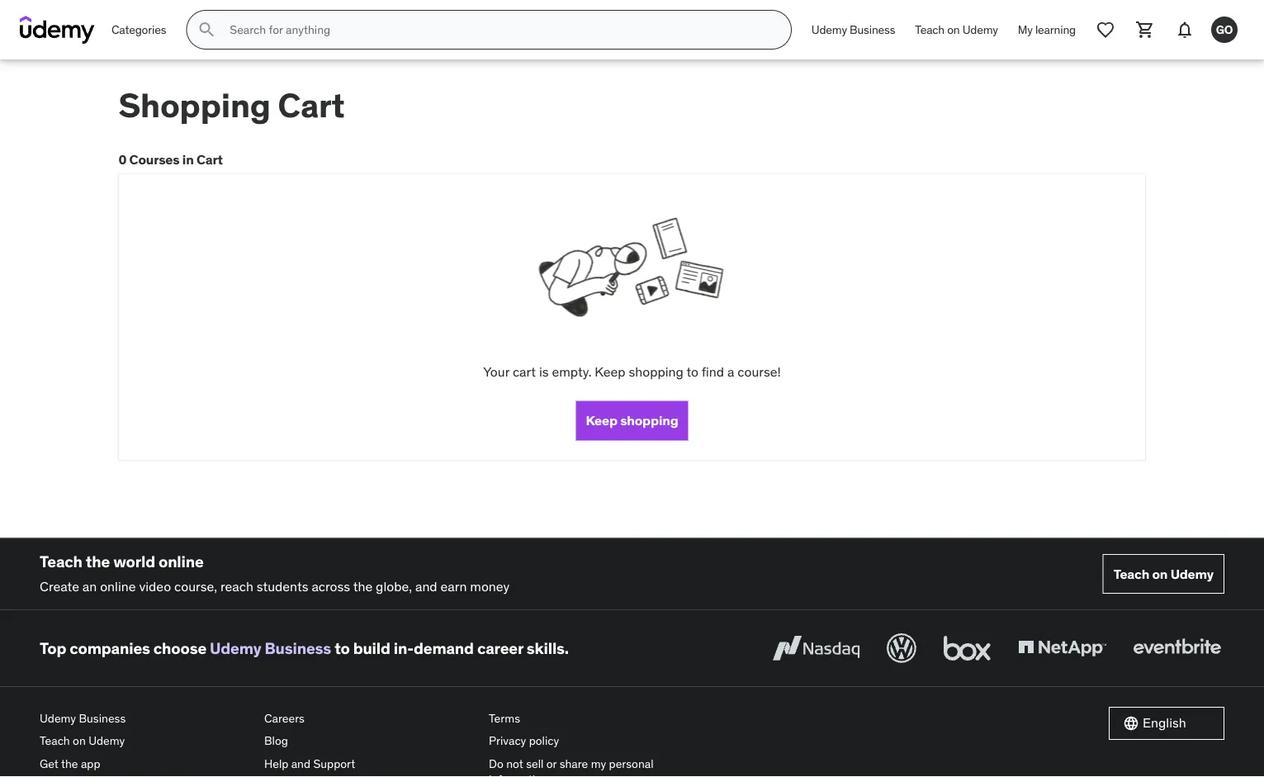 Task type: vqa. For each thing, say whether or not it's contained in the screenshot.
'BUSINESS'
yes



Task type: describe. For each thing, give the bounding box(es) containing it.
2 vertical spatial teach on udemy link
[[40, 730, 251, 753]]

video
[[139, 578, 171, 595]]

wishlist image
[[1096, 20, 1116, 40]]

0 vertical spatial the
[[86, 551, 110, 571]]

volkswagen image
[[884, 630, 920, 666]]

1 vertical spatial the
[[353, 578, 373, 595]]

0 vertical spatial udemy business link
[[802, 10, 906, 50]]

english
[[1143, 715, 1187, 732]]

nasdaq image
[[769, 630, 864, 666]]

keep shopping link
[[576, 401, 689, 441]]

2 horizontal spatial teach on udemy link
[[1103, 554, 1225, 594]]

teach the world online create an online video course, reach students across the globe, and earn money
[[40, 551, 510, 595]]

0 vertical spatial keep
[[595, 363, 626, 380]]

information
[[489, 772, 548, 777]]

skills.
[[527, 638, 569, 658]]

students
[[257, 578, 309, 595]]

top companies choose udemy business to build in-demand career skills.
[[40, 638, 569, 658]]

categories
[[112, 22, 166, 37]]

0 horizontal spatial cart
[[197, 151, 223, 168]]

not
[[506, 756, 524, 771]]

across
[[312, 578, 350, 595]]

keep shopping
[[586, 412, 679, 429]]

do not sell or share my personal information button
[[489, 753, 700, 777]]

categories button
[[102, 10, 176, 50]]

1 horizontal spatial to
[[687, 363, 699, 380]]

shopping cart
[[119, 85, 345, 126]]

1 horizontal spatial teach on udemy link
[[906, 10, 1008, 50]]

sell
[[526, 756, 544, 771]]

my learning link
[[1008, 10, 1086, 50]]

and inside the teach the world online create an online video course, reach students across the globe, and earn money
[[415, 578, 438, 595]]

companies
[[70, 638, 150, 658]]

notifications image
[[1175, 20, 1195, 40]]

shopping cart with 0 items image
[[1136, 20, 1156, 40]]

or
[[547, 756, 557, 771]]

personal
[[609, 756, 654, 771]]

udemy image
[[20, 16, 95, 44]]

demand
[[414, 638, 474, 658]]

business for udemy business teach on udemy get the app
[[79, 711, 126, 726]]

go
[[1217, 22, 1234, 37]]

do
[[489, 756, 504, 771]]

share
[[560, 756, 588, 771]]

Search for anything text field
[[227, 16, 771, 44]]

world
[[113, 551, 155, 571]]

blog
[[264, 733, 288, 748]]

career
[[477, 638, 524, 658]]

create
[[40, 578, 79, 595]]

0 vertical spatial online
[[159, 551, 204, 571]]

find
[[702, 363, 725, 380]]

0 courses in cart
[[119, 151, 223, 168]]

1 vertical spatial udemy business link
[[210, 638, 331, 658]]

policy
[[529, 733, 559, 748]]

go link
[[1205, 10, 1245, 50]]

my
[[591, 756, 606, 771]]

1 vertical spatial shopping
[[620, 412, 679, 429]]

1 vertical spatial to
[[335, 638, 350, 658]]

careers link
[[264, 707, 476, 730]]

blog link
[[264, 730, 476, 753]]

build
[[353, 638, 391, 658]]

0 vertical spatial shopping
[[629, 363, 684, 380]]



Task type: locate. For each thing, give the bounding box(es) containing it.
courses
[[129, 151, 180, 168]]

and inside 'careers blog help and support'
[[291, 756, 311, 771]]

to left find at the top of the page
[[687, 363, 699, 380]]

cart
[[278, 85, 345, 126], [197, 151, 223, 168]]

1 vertical spatial business
[[265, 638, 331, 658]]

1 horizontal spatial teach on udemy
[[1114, 565, 1214, 582]]

shopping
[[119, 85, 271, 126]]

online up course,
[[159, 551, 204, 571]]

teach on udemy up eventbrite image
[[1114, 565, 1214, 582]]

0 horizontal spatial the
[[61, 756, 78, 771]]

1 horizontal spatial cart
[[278, 85, 345, 126]]

teach on udemy link up app
[[40, 730, 251, 753]]

1 vertical spatial online
[[100, 578, 136, 595]]

app
[[81, 756, 100, 771]]

on left my
[[948, 22, 960, 37]]

2 horizontal spatial the
[[353, 578, 373, 595]]

1 horizontal spatial and
[[415, 578, 438, 595]]

0 horizontal spatial teach on udemy link
[[40, 730, 251, 753]]

learning
[[1036, 22, 1076, 37]]

1 horizontal spatial on
[[948, 22, 960, 37]]

on for middle the teach on udemy "link"
[[948, 22, 960, 37]]

is
[[539, 363, 549, 380]]

shopping
[[629, 363, 684, 380], [620, 412, 679, 429]]

1 vertical spatial cart
[[197, 151, 223, 168]]

udemy
[[812, 22, 847, 37], [963, 22, 999, 37], [1171, 565, 1214, 582], [210, 638, 261, 658], [40, 711, 76, 726], [89, 733, 125, 748]]

your cart is empty. keep shopping to find a course!
[[483, 363, 781, 380]]

privacy policy link
[[489, 730, 700, 753]]

teach
[[916, 22, 945, 37], [40, 551, 82, 571], [1114, 565, 1150, 582], [40, 733, 70, 748]]

shopping up the keep shopping
[[629, 363, 684, 380]]

shopping down your cart is empty. keep shopping to find a course!
[[620, 412, 679, 429]]

on inside udemy business teach on udemy get the app
[[73, 733, 86, 748]]

1 horizontal spatial online
[[159, 551, 204, 571]]

on
[[948, 22, 960, 37], [1153, 565, 1168, 582], [73, 733, 86, 748]]

and left earn on the bottom of the page
[[415, 578, 438, 595]]

privacy
[[489, 733, 526, 748]]

0
[[119, 151, 127, 168]]

get
[[40, 756, 59, 771]]

1 vertical spatial and
[[291, 756, 311, 771]]

1 vertical spatial teach on udemy
[[1114, 565, 1214, 582]]

in
[[182, 151, 194, 168]]

the
[[86, 551, 110, 571], [353, 578, 373, 595], [61, 756, 78, 771]]

0 horizontal spatial online
[[100, 578, 136, 595]]

on up app
[[73, 733, 86, 748]]

earn
[[441, 578, 467, 595]]

0 vertical spatial cart
[[278, 85, 345, 126]]

course,
[[174, 578, 217, 595]]

udemy business link
[[802, 10, 906, 50], [210, 638, 331, 658], [40, 707, 251, 730]]

the inside udemy business teach on udemy get the app
[[61, 756, 78, 771]]

course!
[[738, 363, 781, 380]]

teach inside udemy business teach on udemy get the app
[[40, 733, 70, 748]]

0 vertical spatial business
[[850, 22, 896, 37]]

1 horizontal spatial the
[[86, 551, 110, 571]]

2 vertical spatial on
[[73, 733, 86, 748]]

terms
[[489, 711, 520, 726]]

the up an
[[86, 551, 110, 571]]

1 vertical spatial teach on udemy link
[[1103, 554, 1225, 594]]

and
[[415, 578, 438, 595], [291, 756, 311, 771]]

terms link
[[489, 707, 700, 730]]

business inside udemy business link
[[850, 22, 896, 37]]

to left build
[[335, 638, 350, 658]]

on up eventbrite image
[[1153, 565, 1168, 582]]

2 vertical spatial the
[[61, 756, 78, 771]]

money
[[470, 578, 510, 595]]

2 vertical spatial business
[[79, 711, 126, 726]]

keep right empty.
[[595, 363, 626, 380]]

support
[[313, 756, 355, 771]]

my
[[1018, 22, 1033, 37]]

0 horizontal spatial business
[[79, 711, 126, 726]]

0 vertical spatial teach on udemy link
[[906, 10, 1008, 50]]

teach on udemy link up eventbrite image
[[1103, 554, 1225, 594]]

careers blog help and support
[[264, 711, 355, 771]]

0 horizontal spatial and
[[291, 756, 311, 771]]

0 vertical spatial to
[[687, 363, 699, 380]]

top
[[40, 638, 66, 658]]

help
[[264, 756, 289, 771]]

0 horizontal spatial to
[[335, 638, 350, 658]]

in-
[[394, 638, 414, 658]]

udemy business
[[812, 22, 896, 37]]

online right an
[[100, 578, 136, 595]]

0 vertical spatial on
[[948, 22, 960, 37]]

my learning
[[1018, 22, 1076, 37]]

the right get
[[61, 756, 78, 771]]

1 vertical spatial keep
[[586, 412, 618, 429]]

cart
[[513, 363, 536, 380]]

terms privacy policy do not sell or share my personal information
[[489, 711, 654, 777]]

keep
[[595, 363, 626, 380], [586, 412, 618, 429]]

eventbrite image
[[1130, 630, 1225, 666]]

1 horizontal spatial business
[[265, 638, 331, 658]]

a
[[728, 363, 735, 380]]

english button
[[1109, 707, 1225, 740]]

teach inside the teach the world online create an online video course, reach students across the globe, and earn money
[[40, 551, 82, 571]]

netapp image
[[1015, 630, 1110, 666]]

an
[[82, 578, 97, 595]]

and right 'help'
[[291, 756, 311, 771]]

udemy business teach on udemy get the app
[[40, 711, 126, 771]]

0 horizontal spatial teach on udemy
[[916, 22, 999, 37]]

careers
[[264, 711, 305, 726]]

to
[[687, 363, 699, 380], [335, 638, 350, 658]]

choose
[[153, 638, 207, 658]]

teach on udemy link
[[906, 10, 1008, 50], [1103, 554, 1225, 594], [40, 730, 251, 753]]

0 horizontal spatial on
[[73, 733, 86, 748]]

0 vertical spatial and
[[415, 578, 438, 595]]

reach
[[220, 578, 254, 595]]

get the app link
[[40, 753, 251, 775]]

box image
[[940, 630, 995, 666]]

your
[[483, 363, 510, 380]]

empty.
[[552, 363, 592, 380]]

teach on udemy left my
[[916, 22, 999, 37]]

online
[[159, 551, 204, 571], [100, 578, 136, 595]]

2 vertical spatial udemy business link
[[40, 707, 251, 730]]

on for the right the teach on udemy "link"
[[1153, 565, 1168, 582]]

teach on udemy link left my
[[906, 10, 1008, 50]]

business for udemy business
[[850, 22, 896, 37]]

1 vertical spatial on
[[1153, 565, 1168, 582]]

small image
[[1123, 715, 1140, 732]]

2 horizontal spatial business
[[850, 22, 896, 37]]

the left globe,
[[353, 578, 373, 595]]

help and support link
[[264, 753, 476, 775]]

globe,
[[376, 578, 412, 595]]

business inside udemy business teach on udemy get the app
[[79, 711, 126, 726]]

2 horizontal spatial on
[[1153, 565, 1168, 582]]

submit search image
[[197, 20, 217, 40]]

keep down empty.
[[586, 412, 618, 429]]

business
[[850, 22, 896, 37], [265, 638, 331, 658], [79, 711, 126, 726]]

teach on udemy
[[916, 22, 999, 37], [1114, 565, 1214, 582]]

0 vertical spatial teach on udemy
[[916, 22, 999, 37]]



